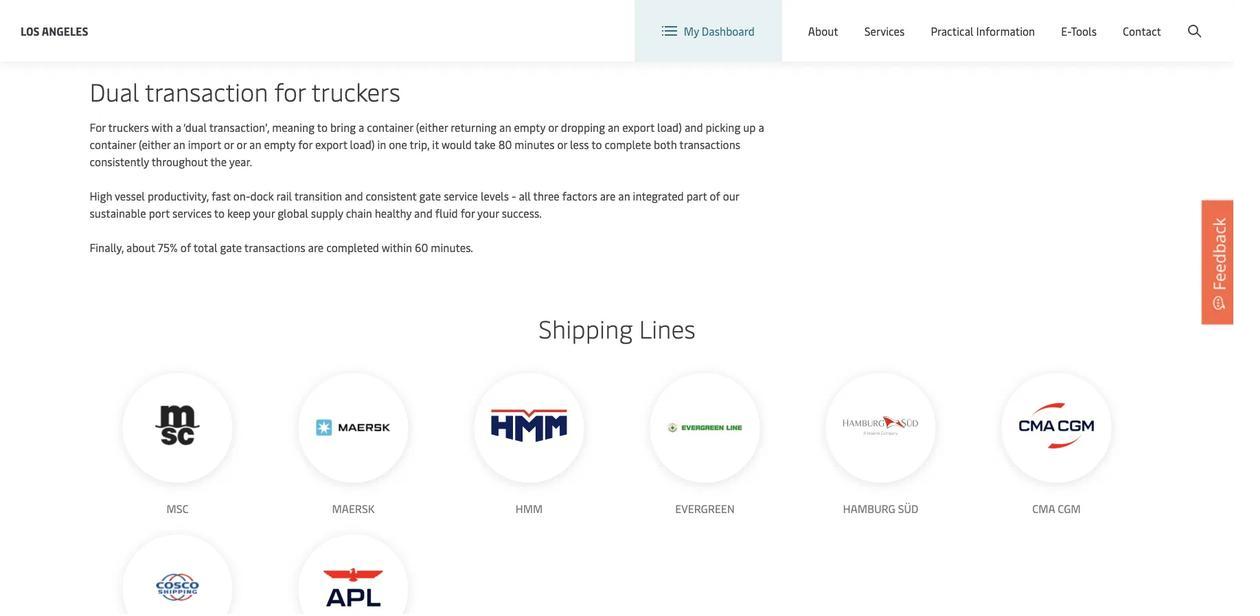 Task type: describe. For each thing, give the bounding box(es) containing it.
to left move
[[131, 41, 142, 56]]

factors
[[563, 189, 598, 203]]

transition
[[295, 189, 342, 203]]

an up "80"
[[500, 120, 512, 135]]

süd
[[899, 501, 919, 516]]

in inside for truckers with a 'dual transaction', meaning to bring a container (either returning an empty or dropping an export load) and picking up a container (either an import or or an empty for export load) in one trip, it would take 80 minutes or less to complete both transactions consistently throughout the year.
[[378, 137, 386, 152]]

rail inside 'high vessel productivity, fast on-dock rail transition and consistent gate service levels - all three factors are an integrated part of our sustainable port services to keep your global supply chain healthy and fluid for your success.'
[[277, 189, 292, 203]]

shipping lines
[[539, 312, 696, 345]]

(rail
[[290, 7, 309, 21]]

supply
[[311, 206, 343, 221]]

apl image
[[316, 564, 391, 611]]

cma cgm image
[[1020, 403, 1095, 449]]

my dashboard button
[[662, 0, 755, 62]]

gate inside 'high vessel productivity, fast on-dock rail transition and consistent gate service levels - all three factors are an integrated part of our sustainable port services to keep your global supply chain healthy and fluid for your success.'
[[420, 189, 441, 203]]

or left less
[[558, 137, 568, 152]]

or up minutes
[[549, 120, 559, 135]]

transaction',
[[209, 120, 270, 135]]

global
[[970, 13, 1002, 28]]

a right bring
[[359, 120, 365, 135]]

picking
[[706, 120, 741, 135]]

a right with
[[176, 120, 181, 135]]

high vessel productivity, fast on-dock rail transition and consistent gate service levels - all three factors are an integrated part of our sustainable port services to keep your global supply chain healthy and fluid for your success.
[[90, 189, 740, 221]]

location
[[884, 13, 926, 27]]

both
[[654, 137, 677, 152]]

throughout
[[152, 154, 208, 169]]

0 horizontal spatial gate
[[220, 240, 242, 255]]

railroad
[[654, 0, 692, 4]]

0 vertical spatial the
[[245, 0, 261, 4]]

dual transaction for truckers
[[90, 75, 401, 108]]

total
[[194, 240, 218, 255]]

on- inside "our rail service is considered as the preferred on-dock rail facility for customers. this has also been validated by us railroad companies based on our ability to turn around their assets (rail cars) the fastest in southern california. some shippers have complained about their ipi/mlb containers dwelling over 7 days or even a few weeks at other terminals. such shippers have expressed their frustration over other terminals' inability to move cargo properly due to terminal congestion and limited rail capacity."
[[313, 0, 330, 4]]

finally, about 75% of total gate transactions are completed within 60 minutes.
[[90, 240, 474, 255]]

0 horizontal spatial about
[[126, 240, 155, 255]]

meaning
[[272, 120, 315, 135]]

1 other from the left
[[359, 24, 386, 38]]

keep
[[227, 206, 251, 221]]

import
[[188, 137, 221, 152]]

of inside 'high vessel productivity, fast on-dock rail transition and consistent gate service levels - all three factors are an integrated part of our sustainable port services to keep your global supply chain healthy and fluid for your success.'
[[710, 189, 721, 203]]

logo 5 image
[[156, 574, 199, 601]]

1 horizontal spatial have
[[580, 7, 603, 21]]

msc link
[[123, 373, 233, 517]]

our
[[90, 0, 107, 4]]

less
[[570, 137, 589, 152]]

0 horizontal spatial have
[[511, 24, 534, 38]]

bring
[[331, 120, 356, 135]]

complete
[[605, 137, 652, 152]]

/
[[1127, 13, 1131, 27]]

even
[[258, 24, 281, 38]]

on
[[90, 7, 102, 21]]

for inside 'high vessel productivity, fast on-dock rail transition and consistent gate service levels - all three factors are an integrated part of our sustainable port services to keep your global supply chain healthy and fluid for your success.'
[[461, 206, 475, 221]]

a inside "our rail service is considered as the preferred on-dock rail facility for customers. this has also been validated by us railroad companies based on our ability to turn around their assets (rail cars) the fastest in southern california. some shippers have complained about their ipi/mlb containers dwelling over 7 days or even a few weeks at other terminals. such shippers have expressed their frustration over other terminals' inability to move cargo properly due to terminal congestion and limited rail capacity."
[[284, 24, 290, 38]]

an up complete
[[608, 120, 620, 135]]

due
[[248, 41, 267, 56]]

inability
[[90, 41, 129, 56]]

2 over from the left
[[670, 24, 691, 38]]

completed
[[327, 240, 379, 255]]

hamburg süd link
[[826, 373, 936, 517]]

around
[[193, 7, 228, 21]]

frustration
[[614, 24, 668, 38]]

is
[[165, 0, 172, 4]]

integrated
[[633, 189, 684, 203]]

our inside "our rail service is considered as the preferred on-dock rail facility for customers. this has also been validated by us railroad companies based on our ability to turn around their assets (rail cars) the fastest in southern california. some shippers have complained about their ipi/mlb containers dwelling over 7 days or even a few weeks at other terminals. such shippers have expressed their frustration over other terminals' inability to move cargo properly due to terminal congestion and limited rail capacity."
[[105, 7, 121, 21]]

contact button
[[1124, 0, 1162, 62]]

hmm
[[516, 501, 543, 516]]

success.
[[502, 206, 542, 221]]

for up meaning
[[275, 75, 306, 108]]

fluid
[[435, 206, 458, 221]]

dock inside "our rail service is considered as the preferred on-dock rail facility for customers. this has also been validated by us railroad companies based on our ability to turn around their assets (rail cars) the fastest in southern california. some shippers have complained about their ipi/mlb containers dwelling over 7 days or even a few weeks at other terminals. such shippers have expressed their frustration over other terminals' inability to move cargo properly due to terminal congestion and limited rail capacity."
[[330, 0, 354, 4]]

feedback
[[1209, 218, 1231, 291]]

southern
[[405, 7, 451, 21]]

it
[[432, 137, 439, 152]]

validated
[[576, 0, 621, 4]]

congestion
[[327, 41, 381, 56]]

0 horizontal spatial their
[[231, 7, 254, 21]]

expressed
[[537, 24, 586, 38]]

rail down such
[[442, 41, 457, 56]]

global menu
[[970, 13, 1033, 28]]

create
[[1134, 13, 1166, 27]]

menu
[[1004, 13, 1033, 28]]

take
[[475, 137, 496, 152]]

with
[[152, 120, 173, 135]]

angeles
[[42, 23, 88, 38]]

1 your from the left
[[253, 206, 275, 221]]

dropping
[[561, 120, 605, 135]]

levels
[[481, 189, 509, 203]]

for truckers with a 'dual transaction', meaning to bring a container (either returning an empty or dropping an export load) and picking up a container (either an import or or an empty for export load) in one trip, it would take 80 minutes or less to complete both transactions consistently throughout the year.
[[90, 120, 765, 169]]

practical information
[[931, 24, 1036, 38]]

rail right our
[[110, 0, 125, 4]]

1 over from the left
[[189, 24, 210, 38]]

0 vertical spatial load)
[[658, 120, 682, 135]]

facility
[[375, 0, 408, 4]]

trip,
[[410, 137, 430, 152]]

this
[[484, 0, 504, 4]]

service inside "our rail service is considered as the preferred on-dock rail facility for customers. this has also been validated by us railroad companies based on our ability to turn around their assets (rail cars) the fastest in southern california. some shippers have complained about their ipi/mlb containers dwelling over 7 days or even a few weeks at other terminals. such shippers have expressed their frustration over other terminals' inability to move cargo properly due to terminal congestion and limited rail capacity."
[[128, 0, 162, 4]]

switch
[[848, 13, 881, 27]]

at
[[347, 24, 356, 38]]

terminals'
[[723, 24, 772, 38]]

consistently
[[90, 154, 149, 169]]

hmm image
[[492, 410, 567, 442]]

part
[[687, 189, 708, 203]]

rail up fastest in the left of the page
[[356, 0, 372, 4]]

a right up
[[759, 120, 765, 135]]

our inside 'high vessel productivity, fast on-dock rail transition and consistent gate service levels - all three factors are an integrated part of our sustainable port services to keep your global supply chain healthy and fluid for your success.'
[[723, 189, 740, 203]]

dual
[[90, 75, 139, 108]]

turn
[[170, 7, 191, 21]]

high
[[90, 189, 112, 203]]

about inside "our rail service is considered as the preferred on-dock rail facility for customers. this has also been validated by us railroad companies based on our ability to turn around their assets (rail cars) the fastest in southern california. some shippers have complained about their ipi/mlb containers dwelling over 7 days or even a few weeks at other terminals. such shippers have expressed their frustration over other terminals' inability to move cargo properly due to terminal congestion and limited rail capacity."
[[666, 7, 695, 21]]

weeks
[[313, 24, 344, 38]]

1 vertical spatial load)
[[350, 137, 375, 152]]

to right less
[[592, 137, 602, 152]]

and left "fluid" on the top
[[414, 206, 433, 221]]

1 horizontal spatial their
[[589, 24, 611, 38]]

tools
[[1072, 24, 1098, 38]]

dock inside 'high vessel productivity, fast on-dock rail transition and consistent gate service levels - all three factors are an integrated part of our sustainable port services to keep your global supply chain healthy and fluid for your success.'
[[251, 189, 274, 203]]

as
[[231, 0, 242, 4]]

los angeles
[[21, 23, 88, 38]]

1 vertical spatial export
[[315, 137, 348, 152]]

0 horizontal spatial transactions
[[245, 240, 306, 255]]

days
[[220, 24, 243, 38]]

for inside "our rail service is considered as the preferred on-dock rail facility for customers. this has also been validated by us railroad companies based on our ability to turn around their assets (rail cars) the fastest in southern california. some shippers have complained about their ipi/mlb containers dwelling over 7 days or even a few weeks at other terminals. such shippers have expressed their frustration over other terminals' inability to move cargo properly due to terminal congestion and limited rail capacity."
[[411, 0, 425, 4]]

about button
[[809, 0, 839, 62]]

cma cgm
[[1033, 501, 1082, 516]]

cma cgm link
[[1002, 373, 1112, 517]]

1 horizontal spatial (either
[[416, 120, 448, 135]]

cma
[[1033, 501, 1056, 516]]

complained
[[606, 7, 664, 21]]



Task type: vqa. For each thing, say whether or not it's contained in the screenshot.
"his"
no



Task type: locate. For each thing, give the bounding box(es) containing it.
rail up global
[[277, 189, 292, 203]]

cgm
[[1058, 501, 1082, 516]]

or inside "our rail service is considered as the preferred on-dock rail facility for customers. this has also been validated by us railroad companies based on our ability to turn around their assets (rail cars) the fastest in southern california. some shippers have complained about their ipi/mlb containers dwelling over 7 days or even a few weeks at other terminals. such shippers have expressed their frustration over other terminals' inability to move cargo properly due to terminal congestion and limited rail capacity."
[[246, 24, 256, 38]]

other down fastest in the left of the page
[[359, 24, 386, 38]]

1 horizontal spatial the
[[245, 0, 261, 4]]

our right on
[[105, 7, 121, 21]]

0 horizontal spatial the
[[210, 154, 227, 169]]

0 vertical spatial export
[[623, 120, 655, 135]]

truckers inside for truckers with a 'dual transaction', meaning to bring a container (either returning an empty or dropping an export load) and picking up a container (either an import or or an empty for export load) in one trip, it would take 80 minutes or less to complete both transactions consistently throughout the year.
[[108, 120, 149, 135]]

of right "75%"
[[181, 240, 191, 255]]

the
[[245, 0, 261, 4], [338, 7, 354, 21], [210, 154, 227, 169]]

properly
[[204, 41, 246, 56]]

an inside 'high vessel productivity, fast on-dock rail transition and consistent gate service levels - all three factors are an integrated part of our sustainable port services to keep your global supply chain healthy and fluid for your success.'
[[619, 189, 631, 203]]

1 vertical spatial service
[[444, 189, 478, 203]]

shipping
[[539, 312, 633, 345]]

0 vertical spatial truckers
[[312, 75, 401, 108]]

shippers up capacity.
[[466, 24, 508, 38]]

hmm link
[[475, 373, 584, 517]]

0 horizontal spatial other
[[359, 24, 386, 38]]

to down fast
[[214, 206, 225, 221]]

also
[[526, 0, 547, 4]]

an up throughout
[[173, 137, 185, 152]]

maersk link
[[299, 373, 409, 517]]

0 horizontal spatial over
[[189, 24, 210, 38]]

0 horizontal spatial export
[[315, 137, 348, 152]]

2 horizontal spatial their
[[697, 7, 720, 21]]

truckers
[[312, 75, 401, 108], [108, 120, 149, 135]]

container
[[367, 120, 414, 135], [90, 137, 136, 152]]

and inside "our rail service is considered as the preferred on-dock rail facility for customers. this has also been validated by us railroad companies based on our ability to turn around their assets (rail cars) the fastest in southern california. some shippers have complained about their ipi/mlb containers dwelling over 7 days or even a few weeks at other terminals. such shippers have expressed their frustration over other terminals' inability to move cargo properly due to terminal congestion and limited rail capacity."
[[383, 41, 402, 56]]

1 vertical spatial about
[[126, 240, 155, 255]]

in
[[394, 7, 403, 21], [378, 137, 386, 152]]

1 vertical spatial shippers
[[466, 24, 508, 38]]

hamburg
[[844, 501, 896, 516]]

1 horizontal spatial truckers
[[312, 75, 401, 108]]

load)
[[658, 120, 682, 135], [350, 137, 375, 152]]

based
[[750, 0, 780, 4]]

healthy
[[375, 206, 412, 221]]

limited
[[404, 41, 439, 56]]

of right part
[[710, 189, 721, 203]]

1 vertical spatial of
[[181, 240, 191, 255]]

1 horizontal spatial your
[[478, 206, 499, 221]]

0 horizontal spatial empty
[[264, 137, 296, 152]]

about left "75%"
[[126, 240, 155, 255]]

0 vertical spatial container
[[367, 120, 414, 135]]

load) up the both
[[658, 120, 682, 135]]

minutes.
[[431, 240, 474, 255]]

2 your from the left
[[478, 206, 499, 221]]

1 horizontal spatial about
[[666, 7, 695, 21]]

0 vertical spatial have
[[580, 7, 603, 21]]

0 vertical spatial (either
[[416, 120, 448, 135]]

2 vertical spatial the
[[210, 154, 227, 169]]

0 vertical spatial of
[[710, 189, 721, 203]]

msc image
[[143, 401, 212, 451]]

sustainable
[[90, 206, 146, 221]]

vessel
[[115, 189, 145, 203]]

1 horizontal spatial empty
[[514, 120, 546, 135]]

for inside for truckers with a 'dual transaction', meaning to bring a container (either returning an empty or dropping an export load) and picking up a container (either an import or or an empty for export load) in one trip, it would take 80 minutes or less to complete both transactions consistently throughout the year.
[[298, 137, 313, 152]]

california.
[[454, 7, 503, 21]]

0 horizontal spatial our
[[105, 7, 121, 21]]

in down 'facility'
[[394, 7, 403, 21]]

(either
[[416, 120, 448, 135], [139, 137, 171, 152]]

0 horizontal spatial load)
[[350, 137, 375, 152]]

-
[[512, 189, 517, 203]]

on- up cars) on the top
[[313, 0, 330, 4]]

to inside 'high vessel productivity, fast on-dock rail transition and consistent gate service levels - all three factors are an integrated part of our sustainable port services to keep your global supply chain healthy and fluid for your success.'
[[214, 206, 225, 221]]

dashboard
[[702, 24, 755, 38]]

1 vertical spatial the
[[338, 7, 354, 21]]

have down validated on the top of the page
[[580, 7, 603, 21]]

transactions down global
[[245, 240, 306, 255]]

dock up keep
[[251, 189, 274, 203]]

their down as
[[231, 7, 254, 21]]

cars)
[[312, 7, 335, 21]]

by
[[624, 0, 635, 4]]

and down the terminals.
[[383, 41, 402, 56]]

hamburg sud image
[[844, 416, 919, 436]]

are inside 'high vessel productivity, fast on-dock rail transition and consistent gate service levels - all three factors are an integrated part of our sustainable port services to keep your global supply chain healthy and fluid for your success.'
[[600, 189, 616, 203]]

1 vertical spatial transactions
[[245, 240, 306, 255]]

a left few
[[284, 24, 290, 38]]

or up year.
[[237, 137, 247, 152]]

los
[[21, 23, 40, 38]]

0 vertical spatial on-
[[313, 0, 330, 4]]

in left one
[[378, 137, 386, 152]]

0 horizontal spatial truckers
[[108, 120, 149, 135]]

shippers down the been
[[536, 7, 578, 21]]

service inside 'high vessel productivity, fast on-dock rail transition and consistent gate service levels - all three factors are an integrated part of our sustainable port services to keep your global supply chain healthy and fluid for your success.'
[[444, 189, 478, 203]]

assets
[[256, 7, 287, 21]]

evergreen link
[[650, 373, 760, 517]]

0 horizontal spatial your
[[253, 206, 275, 221]]

login / create account
[[1098, 13, 1209, 27]]

to right due
[[269, 41, 280, 56]]

empty up minutes
[[514, 120, 546, 135]]

1 vertical spatial in
[[378, 137, 386, 152]]

1 vertical spatial (either
[[139, 137, 171, 152]]

(either down with
[[139, 137, 171, 152]]

75%
[[158, 240, 178, 255]]

0 horizontal spatial are
[[308, 240, 324, 255]]

and left the picking
[[685, 120, 703, 135]]

1 horizontal spatial transactions
[[680, 137, 741, 152]]

their
[[231, 7, 254, 21], [697, 7, 720, 21], [589, 24, 611, 38]]

0 vertical spatial are
[[600, 189, 616, 203]]

1 horizontal spatial container
[[367, 120, 414, 135]]

up
[[744, 120, 756, 135]]

the up at
[[338, 7, 354, 21]]

or up due
[[246, 24, 256, 38]]

contact
[[1124, 24, 1162, 38]]

1 horizontal spatial load)
[[658, 120, 682, 135]]

over left 7 on the top
[[189, 24, 210, 38]]

service up "fluid" on the top
[[444, 189, 478, 203]]

0 vertical spatial dock
[[330, 0, 354, 4]]

containers
[[90, 24, 142, 38]]

'dual
[[183, 120, 207, 135]]

transaction
[[145, 75, 268, 108]]

feedback button
[[1203, 201, 1235, 324]]

1 horizontal spatial in
[[394, 7, 403, 21]]

to left bring
[[317, 120, 328, 135]]

container up one
[[367, 120, 414, 135]]

the right as
[[245, 0, 261, 4]]

maersk image
[[316, 390, 391, 466]]

service up ability
[[128, 0, 162, 4]]

about down railroad
[[666, 7, 695, 21]]

an left integrated
[[619, 189, 631, 203]]

global menu button
[[940, 0, 1046, 41]]

1 horizontal spatial other
[[694, 24, 721, 38]]

1 vertical spatial truckers
[[108, 120, 149, 135]]

preferred
[[264, 0, 310, 4]]

1 horizontal spatial on-
[[313, 0, 330, 4]]

over down railroad
[[670, 24, 691, 38]]

dock up cars) on the top
[[330, 0, 354, 4]]

over
[[189, 24, 210, 38], [670, 24, 691, 38]]

msc
[[167, 501, 189, 516]]

container up the consistently
[[90, 137, 136, 152]]

on-
[[313, 0, 330, 4], [233, 189, 251, 203]]

evergreen image
[[668, 423, 743, 433]]

1 vertical spatial have
[[511, 24, 534, 38]]

are right factors
[[600, 189, 616, 203]]

0 horizontal spatial in
[[378, 137, 386, 152]]

1 vertical spatial gate
[[220, 240, 242, 255]]

export up complete
[[623, 120, 655, 135]]

us
[[638, 0, 651, 4]]

productivity,
[[148, 189, 209, 203]]

maersk
[[332, 501, 375, 516]]

1 vertical spatial dock
[[251, 189, 274, 203]]

our right part
[[723, 189, 740, 203]]

(either up it
[[416, 120, 448, 135]]

truckers right for
[[108, 120, 149, 135]]

have down some
[[511, 24, 534, 38]]

global
[[278, 206, 309, 221]]

your down levels
[[478, 206, 499, 221]]

los angeles link
[[21, 22, 88, 40]]

the down import
[[210, 154, 227, 169]]

truckers up bring
[[312, 75, 401, 108]]

1 horizontal spatial dock
[[330, 0, 354, 4]]

1 horizontal spatial of
[[710, 189, 721, 203]]

lines
[[640, 312, 696, 345]]

practical
[[931, 24, 974, 38]]

our rail service is considered as the preferred on-dock rail facility for customers. this has also been validated by us railroad companies based on our ability to turn around their assets (rail cars) the fastest in southern california. some shippers have complained about their ipi/mlb containers dwelling over 7 days or even a few weeks at other terminals. such shippers have expressed their frustration over other terminals' inability to move cargo properly due to terminal congestion and limited rail capacity.
[[90, 0, 780, 56]]

shippers
[[536, 7, 578, 21], [466, 24, 508, 38]]

0 horizontal spatial dock
[[251, 189, 274, 203]]

their down companies
[[697, 7, 720, 21]]

switch location button
[[826, 13, 926, 28]]

0 vertical spatial our
[[105, 7, 121, 21]]

and up "chain"
[[345, 189, 363, 203]]

services
[[173, 206, 212, 221]]

year.
[[229, 154, 252, 169]]

transactions down the picking
[[680, 137, 741, 152]]

gate right total
[[220, 240, 242, 255]]

considered
[[175, 0, 229, 4]]

0 horizontal spatial shippers
[[466, 24, 508, 38]]

1 vertical spatial on-
[[233, 189, 251, 203]]

0 vertical spatial empty
[[514, 120, 546, 135]]

on- inside 'high vessel productivity, fast on-dock rail transition and consistent gate service levels - all three factors are an integrated part of our sustainable port services to keep your global supply chain healthy and fluid for your success.'
[[233, 189, 251, 203]]

0 horizontal spatial (either
[[139, 137, 171, 152]]

1 horizontal spatial service
[[444, 189, 478, 203]]

60
[[415, 240, 428, 255]]

0 vertical spatial in
[[394, 7, 403, 21]]

empty down meaning
[[264, 137, 296, 152]]

account
[[1168, 13, 1209, 27]]

and inside for truckers with a 'dual transaction', meaning to bring a container (either returning an empty or dropping an export load) and picking up a container (either an import or or an empty for export load) in one trip, it would take 80 minutes or less to complete both transactions consistently throughout the year.
[[685, 120, 703, 135]]

1 vertical spatial are
[[308, 240, 324, 255]]

one
[[389, 137, 407, 152]]

1 horizontal spatial over
[[670, 24, 691, 38]]

ipi/mlb
[[723, 7, 763, 21]]

e-tools button
[[1062, 0, 1098, 62]]

transactions inside for truckers with a 'dual transaction', meaning to bring a container (either returning an empty or dropping an export load) and picking up a container (either an import or or an empty for export load) in one trip, it would take 80 minutes or less to complete both transactions consistently throughout the year.
[[680, 137, 741, 152]]

all
[[519, 189, 531, 203]]

1 horizontal spatial are
[[600, 189, 616, 203]]

0 horizontal spatial of
[[181, 240, 191, 255]]

in inside "our rail service is considered as the preferred on-dock rail facility for customers. this has also been validated by us railroad companies based on our ability to turn around their assets (rail cars) the fastest in southern california. some shippers have complained about their ipi/mlb containers dwelling over 7 days or even a few weeks at other terminals. such shippers have expressed their frustration over other terminals' inability to move cargo properly due to terminal congestion and limited rail capacity."
[[394, 7, 403, 21]]

1 horizontal spatial shippers
[[536, 7, 578, 21]]

1 vertical spatial empty
[[264, 137, 296, 152]]

or down transaction',
[[224, 137, 234, 152]]

to down is
[[157, 7, 167, 21]]

for up 'southern'
[[411, 0, 425, 4]]

other down companies
[[694, 24, 721, 38]]

1 vertical spatial our
[[723, 189, 740, 203]]

0 vertical spatial shippers
[[536, 7, 578, 21]]

1 horizontal spatial our
[[723, 189, 740, 203]]

your right keep
[[253, 206, 275, 221]]

1 horizontal spatial export
[[623, 120, 655, 135]]

1 vertical spatial container
[[90, 137, 136, 152]]

my dashboard
[[684, 24, 755, 38]]

0 vertical spatial gate
[[420, 189, 441, 203]]

2 horizontal spatial the
[[338, 7, 354, 21]]

2 other from the left
[[694, 24, 721, 38]]

an up year.
[[250, 137, 262, 152]]

0 horizontal spatial service
[[128, 0, 162, 4]]

0 horizontal spatial container
[[90, 137, 136, 152]]

load) down bring
[[350, 137, 375, 152]]

other
[[359, 24, 386, 38], [694, 24, 721, 38]]

for
[[411, 0, 425, 4], [275, 75, 306, 108], [298, 137, 313, 152], [461, 206, 475, 221]]

for right "fluid" on the top
[[461, 206, 475, 221]]

fastest
[[357, 7, 391, 21]]

dwelling
[[144, 24, 186, 38]]

1 horizontal spatial gate
[[420, 189, 441, 203]]

chain
[[346, 206, 372, 221]]

their down validated on the top of the page
[[589, 24, 611, 38]]

practical information button
[[931, 0, 1036, 62]]

export down bring
[[315, 137, 348, 152]]

login / create account link
[[1072, 0, 1209, 41]]

the inside for truckers with a 'dual transaction', meaning to bring a container (either returning an empty or dropping an export load) and picking up a container (either an import or or an empty for export load) in one trip, it would take 80 minutes or less to complete both transactions consistently throughout the year.
[[210, 154, 227, 169]]

are
[[600, 189, 616, 203], [308, 240, 324, 255]]

are down supply
[[308, 240, 324, 255]]

for down meaning
[[298, 137, 313, 152]]

0 horizontal spatial on-
[[233, 189, 251, 203]]

0 vertical spatial about
[[666, 7, 695, 21]]

gate up "fluid" on the top
[[420, 189, 441, 203]]

0 vertical spatial service
[[128, 0, 162, 4]]

on- up keep
[[233, 189, 251, 203]]

0 vertical spatial transactions
[[680, 137, 741, 152]]

been
[[549, 0, 574, 4]]



